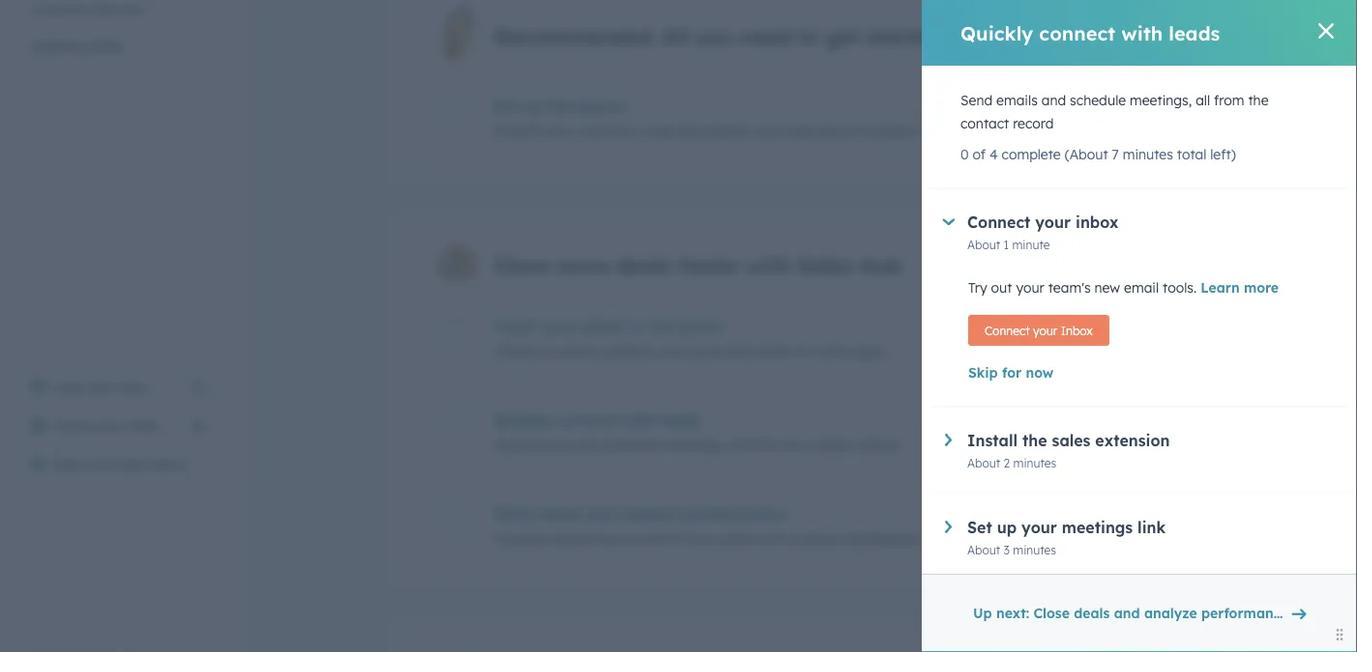 Task type: locate. For each thing, give the bounding box(es) containing it.
2
[[1004, 456, 1010, 471], [1122, 531, 1128, 546]]

set
[[494, 97, 519, 116], [967, 519, 992, 538]]

0 horizontal spatial quickly
[[494, 411, 552, 431]]

connect
[[1039, 21, 1116, 45], [557, 411, 618, 431]]

1 horizontal spatial connect
[[1039, 21, 1116, 45]]

0 horizontal spatial leads
[[661, 411, 702, 431]]

with down close deals and analyze performance button
[[759, 531, 785, 548]]

analyze up hit in the bottom of the page
[[620, 505, 681, 524]]

0 vertical spatial connect
[[967, 213, 1031, 232]]

set up up
[[967, 519, 992, 538]]

1 vertical spatial start
[[54, 457, 86, 474]]

up inside set up the basics import your contacts, invite teammates, and understand hubspot properties
[[524, 97, 543, 116]]

analyze down about 2 minutes
[[1144, 606, 1197, 623]]

1 vertical spatial emails
[[530, 437, 571, 454]]

2 down install
[[1004, 456, 1010, 471]]

deals inside button
[[1074, 606, 1110, 623]]

1 vertical spatial up
[[997, 519, 1017, 538]]

about inside connect your inbox about 1 minute
[[967, 237, 1001, 252]]

connect up skip for now
[[985, 324, 1030, 338]]

and inside send emails and schedule meetings, all from the contact record
[[1042, 92, 1066, 109]]

caret image
[[943, 219, 955, 226], [945, 521, 952, 534]]

start overview demo
[[54, 457, 187, 474]]

contact up 0
[[961, 115, 1009, 132]]

0 vertical spatial analyze
[[620, 505, 681, 524]]

close up 'forecast'
[[494, 505, 535, 524]]

and inside set up the basics import your contacts, invite teammates, and understand hubspot properties
[[757, 123, 781, 140]]

forecast
[[494, 531, 549, 548]]

analyze inside close deals and analyze performance forecast performance and hit your goals with a reports dashboard
[[620, 505, 681, 524]]

of inside track your deals in one place create a custom pipeline, and never lose track of a sale again
[[793, 344, 806, 360]]

4 up skip for now button on the right bottom
[[1121, 344, 1128, 358]]

about down skip for now button on the right bottom
[[1086, 437, 1119, 452]]

0 vertical spatial caret image
[[943, 219, 955, 226]]

0 vertical spatial close
[[494, 252, 550, 279]]

all
[[1196, 92, 1210, 109], [729, 437, 744, 454]]

0 horizontal spatial of
[[793, 344, 806, 360]]

leads inside quickly connect with leads send emails and schedule meetings, all from the contact record
[[661, 411, 702, 431]]

1 vertical spatial quickly
[[494, 411, 552, 431]]

track your deals in one place create a custom pipeline, and never lose track of a sale again
[[494, 317, 888, 360]]

from
[[1214, 92, 1245, 109], [747, 437, 778, 454]]

0 horizontal spatial record
[[858, 437, 899, 454]]

1 vertical spatial record
[[858, 437, 899, 454]]

set up the basics import your contacts, invite teammates, and understand hubspot properties
[[494, 97, 987, 140]]

connect down custom
[[557, 411, 618, 431]]

more up custom
[[556, 252, 610, 279]]

about left 3
[[967, 543, 1001, 558]]

about 2 minutes
[[1086, 531, 1175, 546]]

send inside send emails and schedule meetings, all from the contact record
[[961, 92, 993, 109]]

again
[[851, 344, 888, 360]]

left)
[[1211, 146, 1236, 163]]

lose
[[727, 344, 753, 360]]

record inside quickly connect with leads send emails and schedule meetings, all from the contact record
[[858, 437, 899, 454]]

1 horizontal spatial from
[[1214, 92, 1245, 109]]

about 4 minutes
[[1085, 344, 1175, 358]]

0 vertical spatial quickly
[[961, 21, 1033, 45]]

connect inside button
[[985, 324, 1030, 338]]

your inside set up your meetings link about 3 minutes
[[1022, 519, 1057, 538]]

meetings, inside quickly connect with leads send emails and schedule meetings, all from the contact record
[[663, 437, 725, 454]]

1 horizontal spatial quickly
[[961, 21, 1033, 45]]

about inside install the sales extension about 2 minutes
[[967, 456, 1001, 471]]

0 vertical spatial 4
[[990, 146, 998, 163]]

0 horizontal spatial from
[[747, 437, 778, 454]]

with up send emails and schedule meetings, all from the contact record on the top right of page
[[1122, 21, 1163, 45]]

from down quickly connect with leads button
[[747, 437, 778, 454]]

0 vertical spatial emails
[[996, 92, 1038, 109]]

1 horizontal spatial contact
[[961, 115, 1009, 132]]

pipeline,
[[603, 344, 656, 360]]

new
[[1095, 280, 1120, 297]]

record up "complete"
[[1013, 115, 1054, 132]]

your inside set up the basics import your contacts, invite teammates, and understand hubspot properties
[[543, 123, 571, 140]]

connect inside quickly connect with leads dialog
[[1039, 21, 1116, 45]]

1 vertical spatial close
[[494, 505, 535, 524]]

about down install
[[967, 456, 1001, 471]]

you
[[694, 23, 733, 49]]

deals left 'in'
[[582, 317, 623, 337]]

minutes left total
[[1123, 146, 1173, 163]]

send emails and schedule meetings, all from the contact record
[[961, 92, 1269, 132]]

recommended: all you need to get started
[[494, 23, 942, 49]]

about inside set up your meetings link about 3 minutes
[[967, 543, 1001, 558]]

your right hit in the bottom of the page
[[688, 531, 716, 548]]

0 horizontal spatial schedule
[[603, 437, 659, 454]]

minute
[[1012, 237, 1050, 252]]

1 vertical spatial send
[[494, 437, 526, 454]]

connect up start tasks
[[1039, 21, 1116, 45]]

1 horizontal spatial of
[[973, 146, 986, 163]]

0 horizontal spatial analyze
[[620, 505, 681, 524]]

1 horizontal spatial more
[[1244, 280, 1279, 297]]

quickly right started
[[961, 21, 1033, 45]]

0 vertical spatial record
[[1013, 115, 1054, 132]]

send down create
[[494, 437, 526, 454]]

2 vertical spatial close
[[1034, 606, 1070, 623]]

3
[[1004, 543, 1010, 558]]

connect your inbox button
[[968, 315, 1109, 346]]

customer service button
[[19, 0, 217, 28]]

quickly down create
[[494, 411, 552, 431]]

0 horizontal spatial meetings,
[[663, 437, 725, 454]]

send up properties
[[961, 92, 993, 109]]

1 horizontal spatial all
[[1196, 92, 1210, 109]]

about left 1
[[967, 237, 1001, 252]]

1 vertical spatial all
[[729, 437, 744, 454]]

1 vertical spatial more
[[1244, 280, 1279, 297]]

0 horizontal spatial contact
[[806, 437, 854, 454]]

your up custom
[[542, 317, 577, 337]]

0 vertical spatial 2
[[1004, 456, 1010, 471]]

2 horizontal spatial performance
[[1201, 606, 1289, 623]]

0 horizontal spatial connect
[[557, 411, 618, 431]]

of right the track
[[793, 344, 806, 360]]

all down quickly connect with leads button
[[729, 437, 744, 454]]

one
[[647, 317, 676, 337]]

connect inside connect your inbox about 1 minute
[[967, 213, 1031, 232]]

out
[[991, 280, 1012, 297]]

and inside track your deals in one place create a custom pipeline, and never lose track of a sale again
[[660, 344, 685, 360]]

0 vertical spatial performance
[[686, 505, 786, 524]]

quickly
[[961, 21, 1033, 45], [494, 411, 552, 431]]

1 horizontal spatial start
[[1058, 108, 1091, 125]]

get
[[825, 23, 860, 49]]

1 vertical spatial caret image
[[945, 521, 952, 534]]

leads for quickly connect with leads
[[1169, 21, 1220, 45]]

1 vertical spatial meetings,
[[663, 437, 725, 454]]

contact
[[961, 115, 1009, 132], [806, 437, 854, 454]]

1 horizontal spatial analyze
[[1144, 606, 1197, 623]]

0 vertical spatial all
[[1196, 92, 1210, 109]]

basics
[[578, 97, 626, 116]]

quickly connect with leads
[[961, 21, 1220, 45]]

minutes inside install the sales extension about 2 minutes
[[1013, 456, 1057, 471]]

your up minute
[[1035, 213, 1071, 232]]

a left reports
[[789, 531, 798, 548]]

1 vertical spatial connect
[[985, 324, 1030, 338]]

your inside close deals and analyze performance forecast performance and hit your goals with a reports dashboard
[[688, 531, 716, 548]]

1 horizontal spatial emails
[[996, 92, 1038, 109]]

the
[[1248, 92, 1269, 109], [548, 97, 573, 116], [1023, 431, 1047, 451], [782, 437, 802, 454]]

to
[[797, 23, 819, 49]]

1 vertical spatial of
[[793, 344, 806, 360]]

close image
[[1319, 23, 1334, 39]]

1 horizontal spatial send
[[961, 92, 993, 109]]

minutes
[[1123, 146, 1173, 163], [1132, 344, 1175, 358], [1132, 437, 1175, 452], [1013, 456, 1057, 471], [1132, 531, 1175, 546], [1013, 543, 1057, 558]]

close inside close deals and analyze performance forecast performance and hit your goals with a reports dashboard
[[494, 505, 535, 524]]

deals up 'forecast'
[[540, 505, 581, 524]]

0 horizontal spatial a
[[540, 344, 549, 360]]

leads inside dialog
[[1169, 21, 1220, 45]]

up for the
[[524, 97, 543, 116]]

0 horizontal spatial 2
[[1004, 456, 1010, 471]]

4 right 0
[[990, 146, 998, 163]]

close right next:
[[1034, 606, 1070, 623]]

meetings, up total
[[1130, 92, 1192, 109]]

0 vertical spatial more
[[556, 252, 610, 279]]

1 horizontal spatial schedule
[[1070, 92, 1126, 109]]

1 vertical spatial from
[[747, 437, 778, 454]]

1 horizontal spatial up
[[997, 519, 1017, 538]]

0 vertical spatial of
[[973, 146, 986, 163]]

close for close more deals faster with sales hub
[[494, 252, 550, 279]]

with down pipeline,
[[623, 411, 656, 431]]

for
[[1002, 365, 1022, 382]]

up up 3
[[997, 519, 1017, 538]]

your left meetings at right
[[1022, 519, 1057, 538]]

1 vertical spatial connect
[[557, 411, 618, 431]]

connect
[[967, 213, 1031, 232], [985, 324, 1030, 338]]

deals
[[617, 252, 673, 279], [582, 317, 623, 337], [540, 505, 581, 524], [1074, 606, 1110, 623]]

contact inside quickly connect with leads send emails and schedule meetings, all from the contact record
[[806, 437, 854, 454]]

0 vertical spatial connect
[[1039, 21, 1116, 45]]

analyze inside up next: close deals and analyze performance button
[[1144, 606, 1197, 623]]

0 vertical spatial schedule
[[1070, 92, 1126, 109]]

quickly inside quickly connect with leads send emails and schedule meetings, all from the contact record
[[494, 411, 552, 431]]

up next: close deals and analyze performance button
[[961, 595, 1319, 634]]

1 vertical spatial schedule
[[603, 437, 659, 454]]

a
[[540, 344, 549, 360], [810, 344, 818, 360], [789, 531, 798, 548]]

0 horizontal spatial 7
[[1112, 146, 1119, 163]]

set up import
[[494, 97, 519, 116]]

deals right next:
[[1074, 606, 1110, 623]]

up up import
[[524, 97, 543, 116]]

7 right the sales
[[1122, 437, 1128, 452]]

0 horizontal spatial start
[[54, 457, 86, 474]]

0 horizontal spatial more
[[556, 252, 610, 279]]

record
[[1013, 115, 1054, 132], [858, 437, 899, 454]]

invite
[[54, 418, 91, 435]]

your inside track your deals in one place create a custom pipeline, and never lose track of a sale again
[[542, 317, 577, 337]]

meetings, down quickly connect with leads button
[[663, 437, 725, 454]]

emails
[[996, 92, 1038, 109], [530, 437, 571, 454]]

your left team
[[95, 418, 124, 435]]

1 horizontal spatial meetings,
[[1130, 92, 1192, 109]]

1 vertical spatial leads
[[661, 411, 702, 431]]

0 horizontal spatial up
[[524, 97, 543, 116]]

1 horizontal spatial set
[[967, 519, 992, 538]]

close inside button
[[1034, 606, 1070, 623]]

deals inside close deals and analyze performance forecast performance and hit your goals with a reports dashboard
[[540, 505, 581, 524]]

of inside quickly connect with leads dialog
[[973, 146, 986, 163]]

performance inside up next: close deals and analyze performance button
[[1201, 606, 1289, 623]]

4
[[990, 146, 998, 163], [1121, 344, 1128, 358]]

0 horizontal spatial emails
[[530, 437, 571, 454]]

start inside button
[[1058, 108, 1091, 125]]

up inside set up your meetings link about 3 minutes
[[997, 519, 1017, 538]]

1 horizontal spatial leads
[[1169, 21, 1220, 45]]

schedule down pipeline,
[[603, 437, 659, 454]]

from inside quickly connect with leads send emails and schedule meetings, all from the contact record
[[747, 437, 778, 454]]

the inside install the sales extension about 2 minutes
[[1023, 431, 1047, 451]]

minutes right 3
[[1013, 543, 1057, 558]]

2 left link
[[1122, 531, 1128, 546]]

schedule up 0 of 4 complete (about 7 minutes total left)
[[1070, 92, 1126, 109]]

emails inside quickly connect with leads send emails and schedule meetings, all from the contact record
[[530, 437, 571, 454]]

2 vertical spatial performance
[[1201, 606, 1289, 623]]

0 vertical spatial set
[[494, 97, 519, 116]]

view
[[54, 379, 85, 396]]

overview
[[90, 457, 147, 474]]

0 vertical spatial up
[[524, 97, 543, 116]]

0 vertical spatial 7
[[1112, 146, 1119, 163]]

record left caret icon
[[858, 437, 899, 454]]

view your plan link
[[19, 369, 217, 407]]

from up left)
[[1214, 92, 1245, 109]]

properties
[[922, 123, 987, 140]]

1 horizontal spatial 4
[[1121, 344, 1128, 358]]

start tasks
[[1058, 108, 1130, 125]]

meetings
[[1062, 519, 1133, 538]]

connect up 1
[[967, 213, 1031, 232]]

0 horizontal spatial set
[[494, 97, 519, 116]]

emails inside send emails and schedule meetings, all from the contact record
[[996, 92, 1038, 109]]

1 vertical spatial analyze
[[1144, 606, 1197, 623]]

all up total
[[1196, 92, 1210, 109]]

up for your
[[997, 519, 1017, 538]]

your left the 'plan'
[[89, 379, 117, 396]]

start down invite
[[54, 457, 86, 474]]

0 vertical spatial send
[[961, 92, 993, 109]]

service
[[96, 1, 144, 18]]

close for close deals and analyze performance forecast performance and hit your goals with a reports dashboard
[[494, 505, 535, 524]]

a right create
[[540, 344, 549, 360]]

0 vertical spatial leads
[[1169, 21, 1220, 45]]

minutes down 0%
[[1132, 531, 1175, 546]]

about
[[967, 237, 1001, 252], [1085, 344, 1118, 358], [1086, 437, 1119, 452], [967, 456, 1001, 471], [1086, 531, 1119, 546], [967, 543, 1001, 558]]

0 vertical spatial from
[[1214, 92, 1245, 109]]

connect for quickly connect with leads
[[1039, 21, 1116, 45]]

1 vertical spatial contact
[[806, 437, 854, 454]]

your inside connect your inbox about 1 minute
[[1035, 213, 1071, 232]]

more right learn
[[1244, 280, 1279, 297]]

0 horizontal spatial all
[[729, 437, 744, 454]]

link opens in a new window image
[[192, 376, 205, 400], [192, 381, 205, 395]]

a left sale
[[810, 344, 818, 360]]

connect inside quickly connect with leads send emails and schedule meetings, all from the contact record
[[557, 411, 618, 431]]

0 vertical spatial start
[[1058, 108, 1091, 125]]

started
[[866, 23, 942, 49]]

1 link opens in a new window image from the top
[[192, 376, 205, 400]]

try
[[968, 280, 987, 297]]

of right 0
[[973, 146, 986, 163]]

0 horizontal spatial send
[[494, 437, 526, 454]]

1 vertical spatial 2
[[1122, 531, 1128, 546]]

0 vertical spatial contact
[[961, 115, 1009, 132]]

schedule
[[1070, 92, 1126, 109], [603, 437, 659, 454]]

1 vertical spatial performance
[[553, 531, 636, 548]]

0 horizontal spatial 4
[[990, 146, 998, 163]]

view your plan
[[54, 379, 148, 396]]

learn
[[1201, 280, 1240, 297]]

meetings,
[[1130, 92, 1192, 109], [663, 437, 725, 454]]

your left inbox
[[1033, 324, 1058, 338]]

1 vertical spatial set
[[967, 519, 992, 538]]

contact inside send emails and schedule meetings, all from the contact record
[[961, 115, 1009, 132]]

quickly connect with leads send emails and schedule meetings, all from the contact record
[[494, 411, 899, 454]]

your right import
[[543, 123, 571, 140]]

quickly inside dialog
[[961, 21, 1033, 45]]

0 horizontal spatial performance
[[553, 531, 636, 548]]

7
[[1112, 146, 1119, 163], [1122, 437, 1128, 452]]

send inside quickly connect with leads send emails and schedule meetings, all from the contact record
[[494, 437, 526, 454]]

sales
[[1052, 431, 1091, 451]]

minutes down the sales
[[1013, 456, 1057, 471]]

1 horizontal spatial record
[[1013, 115, 1054, 132]]

set inside set up the basics import your contacts, invite teammates, and understand hubspot properties
[[494, 97, 519, 116]]

start left tasks at top right
[[1058, 108, 1091, 125]]

tools.
[[1163, 280, 1197, 297]]

place
[[680, 317, 722, 337]]

1 horizontal spatial a
[[789, 531, 798, 548]]

close up track
[[494, 252, 550, 279]]

1 horizontal spatial performance
[[686, 505, 786, 524]]

contact down quickly connect with leads button
[[806, 437, 854, 454]]

performance for up
[[1201, 606, 1289, 623]]

set inside set up your meetings link about 3 minutes
[[967, 519, 992, 538]]

analyze
[[620, 505, 681, 524], [1144, 606, 1197, 623]]

1 horizontal spatial 7
[[1122, 437, 1128, 452]]

and inside button
[[1114, 606, 1140, 623]]

up
[[524, 97, 543, 116], [997, 519, 1017, 538]]

0 vertical spatial meetings,
[[1130, 92, 1192, 109]]

7 right the (about
[[1112, 146, 1119, 163]]

a inside close deals and analyze performance forecast performance and hit your goals with a reports dashboard
[[789, 531, 798, 548]]



Task type: describe. For each thing, give the bounding box(es) containing it.
hit
[[668, 531, 684, 548]]

with inside close deals and analyze performance forecast performance and hit your goals with a reports dashboard
[[759, 531, 785, 548]]

understand
[[785, 123, 858, 140]]

install
[[967, 431, 1018, 451]]

custom
[[552, 344, 599, 360]]

website
[[31, 38, 82, 55]]

try out your team's new email tools. learn more
[[968, 280, 1279, 297]]

inbox
[[1061, 324, 1093, 338]]

7 inside quickly connect with leads dialog
[[1112, 146, 1119, 163]]

1 vertical spatial 7
[[1122, 437, 1128, 452]]

2 inside install the sales extension about 2 minutes
[[1004, 456, 1010, 471]]

inbox
[[1076, 213, 1119, 232]]

2 link opens in a new window image from the top
[[192, 381, 205, 395]]

quickly connect with leads button
[[494, 411, 1018, 431]]

your inside button
[[95, 418, 124, 435]]

never
[[689, 344, 724, 360]]

in
[[628, 317, 642, 337]]

the inside quickly connect with leads send emails and schedule meetings, all from the contact record
[[782, 437, 802, 454]]

from inside send emails and schedule meetings, all from the contact record
[[1214, 92, 1245, 109]]

caret image for connect
[[943, 219, 955, 226]]

track
[[494, 317, 537, 337]]

schedule inside send emails and schedule meetings, all from the contact record
[[1070, 92, 1126, 109]]

connect for inbox
[[967, 213, 1031, 232]]

customer
[[31, 1, 93, 18]]

1
[[1004, 237, 1009, 252]]

skip
[[968, 365, 998, 382]]

teammates,
[[676, 123, 753, 140]]

invite
[[638, 123, 672, 140]]

next:
[[996, 606, 1029, 623]]

set for your
[[967, 519, 992, 538]]

skip for now button
[[968, 362, 1311, 385]]

skip for now
[[968, 365, 1054, 382]]

website (cms) button
[[19, 28, 217, 65]]

website (cms)
[[31, 38, 124, 55]]

2 horizontal spatial a
[[810, 344, 818, 360]]

start for start overview demo
[[54, 457, 86, 474]]

import
[[494, 123, 539, 140]]

invite your team
[[54, 418, 161, 435]]

connect your inbox about 1 minute
[[967, 213, 1119, 252]]

team
[[127, 418, 161, 435]]

recommended:
[[494, 23, 656, 49]]

1 horizontal spatial 2
[[1122, 531, 1128, 546]]

with inside dialog
[[1122, 21, 1163, 45]]

total
[[1177, 146, 1207, 163]]

4 inside quickly connect with leads dialog
[[990, 146, 998, 163]]

with left sales
[[747, 252, 791, 279]]

with inside quickly connect with leads send emails and schedule meetings, all from the contact record
[[623, 411, 656, 431]]

0
[[961, 146, 969, 163]]

caret image for set
[[945, 521, 952, 534]]

up next: close deals and analyze performance
[[973, 606, 1289, 623]]

and inside quickly connect with leads send emails and schedule meetings, all from the contact record
[[575, 437, 600, 454]]

connect for inbox
[[985, 324, 1030, 338]]

leads for quickly connect with leads send emails and schedule meetings, all from the contact record
[[661, 411, 702, 431]]

invite your team button
[[19, 407, 217, 446]]

about left link
[[1086, 531, 1119, 546]]

sale
[[822, 344, 847, 360]]

start tasks button
[[1034, 97, 1175, 136]]

more inside quickly connect with leads dialog
[[1244, 280, 1279, 297]]

meetings, inside send emails and schedule meetings, all from the contact record
[[1130, 92, 1192, 109]]

0 of 4 complete (about 7 minutes total left)
[[961, 146, 1236, 163]]

sales
[[798, 252, 853, 279]]

track
[[756, 344, 789, 360]]

hubspot
[[862, 123, 918, 140]]

goals
[[720, 531, 755, 548]]

link
[[1138, 519, 1166, 538]]

contacts,
[[575, 123, 634, 140]]

reports
[[801, 531, 847, 548]]

hub
[[859, 252, 902, 279]]

learn more button
[[1201, 277, 1279, 300]]

caret image
[[945, 434, 952, 447]]

complete
[[1002, 146, 1061, 163]]

about down inbox
[[1085, 344, 1118, 358]]

demo
[[151, 457, 187, 474]]

set for the
[[494, 97, 519, 116]]

deals up 'in'
[[617, 252, 673, 279]]

quickly connect with leads dialog
[[922, 0, 1357, 653]]

minutes up 0%
[[1132, 437, 1175, 452]]

set up the basics button
[[494, 97, 1018, 116]]

about 7 minutes
[[1086, 437, 1175, 452]]

team's
[[1048, 280, 1091, 297]]

start for start tasks
[[1058, 108, 1091, 125]]

connect for quickly connect with leads send emails and schedule meetings, all from the contact record
[[557, 411, 618, 431]]

extension
[[1095, 431, 1170, 451]]

all inside send emails and schedule meetings, all from the contact record
[[1196, 92, 1210, 109]]

minutes inside set up your meetings link about 3 minutes
[[1013, 543, 1057, 558]]

close more deals faster with sales hub
[[494, 252, 902, 279]]

quickly for quickly connect with leads
[[961, 21, 1033, 45]]

up
[[973, 606, 992, 623]]

the inside send emails and schedule meetings, all from the contact record
[[1248, 92, 1269, 109]]

email
[[1124, 280, 1159, 297]]

your right out
[[1016, 280, 1045, 297]]

record inside send emails and schedule meetings, all from the contact record
[[1013, 115, 1054, 132]]

all
[[662, 23, 688, 49]]

schedule inside quickly connect with leads send emails and schedule meetings, all from the contact record
[[603, 437, 659, 454]]

performance for close
[[553, 531, 636, 548]]

the inside set up the basics import your contacts, invite teammates, and understand hubspot properties
[[548, 97, 573, 116]]

all inside quickly connect with leads send emails and schedule meetings, all from the contact record
[[729, 437, 744, 454]]

tasks
[[1095, 108, 1130, 125]]

create
[[494, 344, 536, 360]]

customer service
[[31, 1, 144, 18]]

need
[[740, 23, 791, 49]]

plan
[[121, 379, 148, 396]]

track your deals in one place button
[[494, 317, 1018, 337]]

1 vertical spatial 4
[[1121, 344, 1128, 358]]

0%
[[1158, 507, 1175, 521]]

close deals and analyze performance button
[[494, 505, 1018, 524]]

quickly for quickly connect with leads send emails and schedule meetings, all from the contact record
[[494, 411, 552, 431]]

set up your meetings link about 3 minutes
[[967, 519, 1166, 558]]

connect your inbox
[[985, 324, 1093, 338]]

now
[[1026, 365, 1054, 382]]

your inside button
[[1033, 324, 1058, 338]]

deals inside track your deals in one place create a custom pipeline, and never lose track of a sale again
[[582, 317, 623, 337]]

(cms)
[[86, 38, 124, 55]]

minutes up skip for now button on the right bottom
[[1132, 344, 1175, 358]]

install the sales extension about 2 minutes
[[967, 431, 1170, 471]]



Task type: vqa. For each thing, say whether or not it's contained in the screenshot.
the right emails
yes



